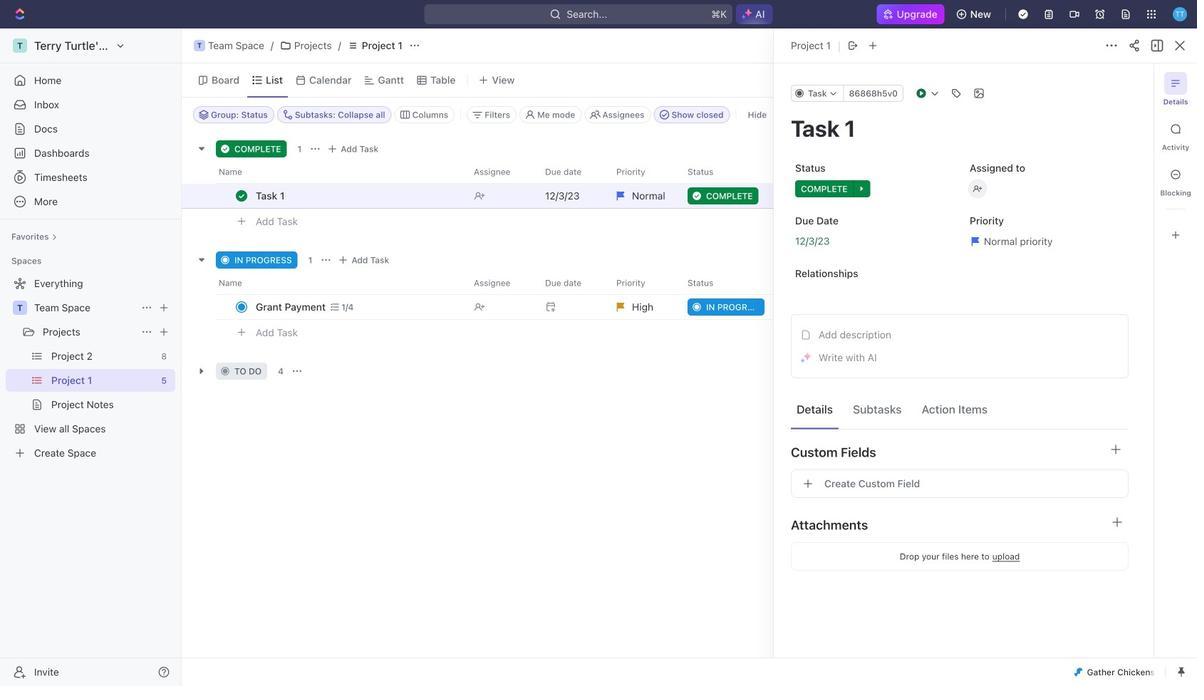 Task type: locate. For each thing, give the bounding box(es) containing it.
team space, , element
[[194, 40, 205, 51], [13, 301, 27, 315]]

0 vertical spatial team space, , element
[[194, 40, 205, 51]]

Edit task name text field
[[792, 115, 1130, 142]]

drumstick bite image
[[1075, 669, 1084, 677]]

0 horizontal spatial team space, , element
[[13, 301, 27, 315]]

sidebar navigation
[[0, 29, 185, 687]]

tree
[[6, 272, 175, 465]]

1 vertical spatial team space, , element
[[13, 301, 27, 315]]



Task type: vqa. For each thing, say whether or not it's contained in the screenshot.
topmost Sat
no



Task type: describe. For each thing, give the bounding box(es) containing it.
tree inside sidebar navigation
[[6, 272, 175, 465]]

1 horizontal spatial team space, , element
[[194, 40, 205, 51]]

Search tasks... text field
[[1047, 104, 1189, 126]]

team space, , element inside sidebar navigation
[[13, 301, 27, 315]]

task sidebar navigation tab list
[[1161, 72, 1192, 247]]

terry turtle's workspace, , element
[[13, 39, 27, 53]]



